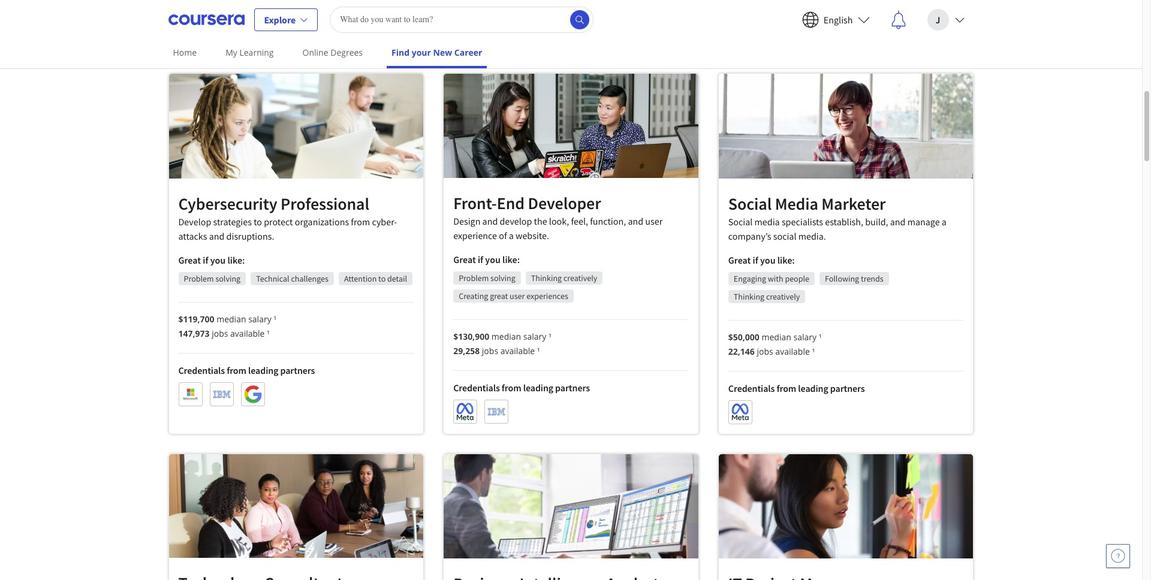 Task type: describe. For each thing, give the bounding box(es) containing it.
great if you like: for social
[[729, 254, 795, 266]]

29,258
[[454, 345, 480, 357]]

my learning
[[226, 47, 274, 58]]

1 vertical spatial thinking creatively
[[734, 291, 800, 302]]

my learning link
[[221, 39, 279, 66]]

filter by job category
[[529, 5, 614, 17]]

engineering
[[454, 29, 496, 40]]

category
[[579, 5, 614, 17]]

$119,700
[[178, 314, 214, 325]]

from for front-end developer
[[502, 382, 522, 394]]

detail
[[388, 274, 407, 284]]

function,
[[590, 215, 626, 227]]

filter
[[529, 5, 550, 17]]

end
[[497, 192, 525, 214]]

j button
[[918, 0, 974, 39]]

available for marketer
[[776, 346, 810, 357]]

explore button
[[254, 8, 318, 31]]

business (9)
[[545, 29, 586, 40]]

great for front-end developer
[[454, 254, 476, 266]]

like: for marketer
[[778, 254, 795, 266]]

home
[[173, 47, 197, 58]]

cybersecurity professional develop strategies to protect organizations from cyber- attacks and disruptions.
[[178, 193, 397, 242]]

1 vertical spatial user
[[510, 291, 525, 302]]

look,
[[549, 215, 569, 227]]

salary for develop
[[248, 314, 272, 325]]

media
[[775, 193, 819, 214]]

protect
[[264, 216, 293, 228]]

online degrees link
[[298, 39, 368, 66]]

like: for developer
[[503, 254, 520, 266]]

1 horizontal spatial to
[[379, 274, 386, 284]]

great
[[490, 291, 508, 302]]

attention
[[344, 274, 377, 284]]

media.
[[799, 230, 826, 242]]

attacks
[[178, 230, 207, 242]]

0 vertical spatial thinking
[[531, 273, 562, 284]]

solving for develop
[[216, 274, 241, 284]]

available for developer
[[501, 345, 535, 357]]

my
[[226, 47, 237, 58]]

jobs for develop
[[212, 328, 228, 340]]

explore
[[264, 13, 296, 25]]

$130,900
[[454, 331, 490, 342]]

and right function,
[[628, 215, 644, 227]]

a inside front-end developer design and develop the look, feel, function, and user experience of a website.
[[509, 230, 514, 242]]

(30)
[[390, 29, 403, 40]]

(9)
[[577, 29, 586, 40]]

online
[[303, 47, 328, 58]]

2 social from the top
[[729, 216, 753, 228]]

if for front-
[[478, 254, 484, 266]]

jobs for developer
[[482, 345, 499, 357]]

1 social from the top
[[729, 193, 772, 214]]

establish,
[[826, 216, 864, 228]]

problem solving for developer
[[459, 273, 516, 284]]

marketer
[[822, 193, 886, 214]]

jobs for marketer
[[757, 346, 774, 357]]

credentials for front-
[[454, 382, 500, 394]]

your
[[412, 47, 431, 58]]

people
[[785, 273, 810, 284]]

you for social
[[761, 254, 776, 266]]

option group containing all careers (30)
[[343, 25, 799, 44]]

to inside the cybersecurity professional develop strategies to protect organizations from cyber- attacks and disruptions.
[[254, 216, 262, 228]]

social
[[774, 230, 797, 242]]

job
[[564, 5, 577, 17]]

front-
[[454, 192, 497, 214]]

problem for front-end developer
[[459, 273, 489, 284]]

from inside the cybersecurity professional develop strategies to protect organizations from cyber- attacks and disruptions.
[[351, 216, 370, 228]]

median for developer
[[492, 331, 521, 342]]

business
[[545, 29, 576, 40]]

j
[[936, 13, 941, 25]]

creating
[[459, 291, 488, 302]]

0 horizontal spatial thinking creatively
[[531, 273, 598, 284]]

$50,000
[[729, 331, 760, 343]]

salary for marketer
[[794, 331, 817, 343]]

great if you like: for cybersecurity
[[178, 254, 245, 266]]

partners for end
[[555, 382, 590, 394]]

All Careers (30) button
[[343, 25, 411, 44]]

website.
[[516, 230, 549, 242]]

from for cybersecurity professional
[[227, 365, 247, 377]]

and up experience
[[483, 215, 498, 227]]

technical
[[256, 274, 289, 284]]

leading for developer
[[523, 382, 554, 394]]

credentials for social
[[729, 382, 775, 394]]

software
[[421, 29, 453, 40]]

career
[[455, 47, 483, 58]]

you for cybersecurity
[[210, 254, 226, 266]]

the
[[534, 215, 547, 227]]

it
[[505, 29, 512, 40]]

partners for professional
[[280, 365, 315, 377]]

engaging
[[734, 273, 767, 284]]

social media marketer social media specialists establish, build, and manage a company's social media.
[[729, 193, 947, 242]]

credentials from leading partners for developer
[[454, 382, 590, 394]]

degrees
[[331, 47, 363, 58]]

new
[[433, 47, 452, 58]]

147,973
[[178, 328, 210, 340]]

feel,
[[571, 215, 588, 227]]

with
[[768, 273, 784, 284]]



Task type: vqa. For each thing, say whether or not it's contained in the screenshot.
"Learning"
yes



Task type: locate. For each thing, give the bounding box(es) containing it.
from down $50,000 median salary ¹ 22,146 jobs available ¹
[[777, 382, 797, 394]]

None search field
[[330, 6, 594, 33]]

credentials from leading partners down the $119,700 median salary ¹ 147,973 jobs available ¹
[[178, 365, 315, 377]]

you up engaging with people
[[761, 254, 776, 266]]

0 horizontal spatial if
[[203, 254, 208, 266]]

social
[[729, 193, 772, 214], [729, 216, 753, 228]]

creating great user experiences
[[459, 291, 569, 302]]

2 horizontal spatial like:
[[778, 254, 795, 266]]

jobs right 29,258
[[482, 345, 499, 357]]

develop
[[500, 215, 532, 227]]

solving left technical
[[216, 274, 241, 284]]

and right build,
[[891, 216, 906, 228]]

if for cybersecurity
[[203, 254, 208, 266]]

by
[[552, 5, 562, 17]]

english
[[824, 13, 853, 25]]

1 horizontal spatial leading
[[523, 382, 554, 394]]

front-end developer design and develop the look, feel, function, and user experience of a website.
[[454, 192, 663, 242]]

home link
[[168, 39, 202, 66]]

solving up great
[[491, 273, 516, 284]]

available
[[230, 328, 265, 340], [501, 345, 535, 357], [776, 346, 810, 357]]

thinking up experiences
[[531, 273, 562, 284]]

0 vertical spatial thinking creatively
[[531, 273, 598, 284]]

0 vertical spatial a
[[942, 216, 947, 228]]

median inside $50,000 median salary ¹ 22,146 jobs available ¹
[[762, 331, 792, 343]]

like:
[[503, 254, 520, 266], [778, 254, 795, 266], [228, 254, 245, 266]]

0 horizontal spatial to
[[254, 216, 262, 228]]

like: down disruptions.
[[228, 254, 245, 266]]

1 horizontal spatial a
[[942, 216, 947, 228]]

(13)
[[513, 29, 527, 40]]

1 horizontal spatial like:
[[503, 254, 520, 266]]

disruptions.
[[226, 230, 274, 242]]

and inside the cybersecurity professional develop strategies to protect organizations from cyber- attacks and disruptions.
[[209, 230, 225, 242]]

median for marketer
[[762, 331, 792, 343]]

problem up $119,700
[[184, 274, 214, 284]]

2 horizontal spatial available
[[776, 346, 810, 357]]

median inside $130,900 median salary ¹ 29,258 jobs available ¹
[[492, 331, 521, 342]]

1 horizontal spatial thinking creatively
[[734, 291, 800, 302]]

solving
[[491, 273, 516, 284], [216, 274, 241, 284]]

salary down people on the top right of the page
[[794, 331, 817, 343]]

all
[[351, 29, 360, 40]]

1 horizontal spatial problem
[[459, 273, 489, 284]]

creatively
[[564, 273, 598, 284], [767, 291, 800, 302]]

company's
[[729, 230, 772, 242]]

&
[[498, 29, 503, 40]]

problem solving for develop
[[184, 274, 241, 284]]

great if you like:
[[454, 254, 520, 266], [729, 254, 795, 266], [178, 254, 245, 266]]

specialists
[[782, 216, 824, 228]]

like: down "of"
[[503, 254, 520, 266]]

median inside the $119,700 median salary ¹ 147,973 jobs available ¹
[[217, 314, 246, 325]]

like: for develop
[[228, 254, 245, 266]]

0 horizontal spatial median
[[217, 314, 246, 325]]

2 horizontal spatial if
[[753, 254, 759, 266]]

problem solving up $119,700
[[184, 274, 241, 284]]

0 horizontal spatial jobs
[[212, 328, 228, 340]]

following trends
[[825, 273, 884, 284]]

to left detail
[[379, 274, 386, 284]]

learning
[[240, 47, 274, 58]]

$119,700 median salary ¹ 147,973 jobs available ¹
[[178, 314, 277, 340]]

great up engaging
[[729, 254, 751, 266]]

find your new career link
[[387, 39, 487, 68]]

thinking creatively
[[531, 273, 598, 284], [734, 291, 800, 302]]

challenges
[[291, 274, 329, 284]]

salary down experiences
[[524, 331, 547, 342]]

2 horizontal spatial credentials from leading partners
[[729, 382, 865, 394]]

cyber-
[[372, 216, 397, 228]]

median right $50,000
[[762, 331, 792, 343]]

manage
[[908, 216, 940, 228]]

credentials from leading partners down $50,000 median salary ¹ 22,146 jobs available ¹
[[729, 382, 865, 394]]

Business (9) button
[[537, 25, 594, 44]]

available right 147,973
[[230, 328, 265, 340]]

to
[[254, 216, 262, 228], [379, 274, 386, 284]]

find
[[392, 47, 410, 58]]

jobs right 147,973
[[212, 328, 228, 340]]

0 horizontal spatial problem
[[184, 274, 214, 284]]

all careers (30)
[[351, 29, 403, 40]]

from left cyber-
[[351, 216, 370, 228]]

problem solving up great
[[459, 273, 516, 284]]

help center image
[[1111, 549, 1126, 564]]

english button
[[793, 0, 880, 39]]

0 horizontal spatial available
[[230, 328, 265, 340]]

great
[[454, 254, 476, 266], [729, 254, 751, 266], [178, 254, 201, 266]]

0 horizontal spatial credentials
[[178, 365, 225, 377]]

social media marketer image
[[719, 74, 974, 178]]

2 horizontal spatial you
[[761, 254, 776, 266]]

media
[[755, 216, 780, 228]]

credentials from leading partners
[[178, 365, 315, 377], [454, 382, 590, 394], [729, 382, 865, 394]]

0 horizontal spatial partners
[[280, 365, 315, 377]]

partners
[[280, 365, 315, 377], [555, 382, 590, 394], [831, 382, 865, 394]]

1 horizontal spatial creatively
[[767, 291, 800, 302]]

attention to detail
[[344, 274, 407, 284]]

credentials for cybersecurity
[[178, 365, 225, 377]]

median for develop
[[217, 314, 246, 325]]

salary inside $130,900 median salary ¹ 29,258 jobs available ¹
[[524, 331, 547, 342]]

0 horizontal spatial creatively
[[564, 273, 598, 284]]

2 horizontal spatial great if you like:
[[729, 254, 795, 266]]

thinking down engaging
[[734, 291, 765, 302]]

0 horizontal spatial leading
[[248, 365, 279, 377]]

2 horizontal spatial leading
[[799, 382, 829, 394]]

Software Engineering & IT (13) button
[[414, 25, 534, 44]]

1 horizontal spatial great if you like:
[[454, 254, 520, 266]]

solving for developer
[[491, 273, 516, 284]]

you down "of"
[[485, 254, 501, 266]]

great if you like: up engaging with people
[[729, 254, 795, 266]]

from for social media marketer
[[777, 382, 797, 394]]

credentials down 147,973
[[178, 365, 225, 377]]

22,146
[[729, 346, 755, 357]]

build,
[[866, 216, 889, 228]]

median right $130,900
[[492, 331, 521, 342]]

experiences
[[527, 291, 569, 302]]

1 vertical spatial social
[[729, 216, 753, 228]]

to up disruptions.
[[254, 216, 262, 228]]

$130,900 median salary ¹ 29,258 jobs available ¹
[[454, 331, 552, 357]]

jobs inside $50,000 median salary ¹ 22,146 jobs available ¹
[[757, 346, 774, 357]]

organizations
[[295, 216, 349, 228]]

problem
[[459, 273, 489, 284], [184, 274, 214, 284]]

experience
[[454, 230, 497, 242]]

jobs inside the $119,700 median salary ¹ 147,973 jobs available ¹
[[212, 328, 228, 340]]

median right $119,700
[[217, 314, 246, 325]]

available right "22,146"
[[776, 346, 810, 357]]

1 horizontal spatial credentials
[[454, 382, 500, 394]]

from
[[351, 216, 370, 228], [227, 365, 247, 377], [502, 382, 522, 394], [777, 382, 797, 394]]

user inside front-end developer design and develop the look, feel, function, and user experience of a website.
[[646, 215, 663, 227]]

$50,000 median salary ¹ 22,146 jobs available ¹
[[729, 331, 822, 357]]

0 horizontal spatial credentials from leading partners
[[178, 365, 315, 377]]

1 horizontal spatial median
[[492, 331, 521, 342]]

coursera image
[[168, 10, 244, 29]]

option group
[[343, 25, 799, 44]]

salary inside $50,000 median salary ¹ 22,146 jobs available ¹
[[794, 331, 817, 343]]

2 horizontal spatial median
[[762, 331, 792, 343]]

1 horizontal spatial if
[[478, 254, 484, 266]]

2 horizontal spatial credentials
[[729, 382, 775, 394]]

available inside $130,900 median salary ¹ 29,258 jobs available ¹
[[501, 345, 535, 357]]

of
[[499, 230, 507, 242]]

salary for developer
[[524, 331, 547, 342]]

1 vertical spatial to
[[379, 274, 386, 284]]

problem up creating
[[459, 273, 489, 284]]

credentials from leading partners for develop
[[178, 365, 315, 377]]

0 horizontal spatial user
[[510, 291, 525, 302]]

0 vertical spatial user
[[646, 215, 663, 227]]

strategies
[[213, 216, 252, 228]]

1 vertical spatial creatively
[[767, 291, 800, 302]]

develop
[[178, 216, 211, 228]]

salary
[[248, 314, 272, 325], [524, 331, 547, 342], [794, 331, 817, 343]]

2 horizontal spatial jobs
[[757, 346, 774, 357]]

user right great
[[510, 291, 525, 302]]

0 horizontal spatial thinking
[[531, 273, 562, 284]]

cybersecurity
[[178, 193, 277, 215]]

credentials down "22,146"
[[729, 382, 775, 394]]

and down strategies on the left top of the page
[[209, 230, 225, 242]]

if
[[478, 254, 484, 266], [753, 254, 759, 266], [203, 254, 208, 266]]

salary inside the $119,700 median salary ¹ 147,973 jobs available ¹
[[248, 314, 272, 325]]

0 horizontal spatial salary
[[248, 314, 272, 325]]

a right "of"
[[509, 230, 514, 242]]

if for social
[[753, 254, 759, 266]]

technical challenges
[[256, 274, 329, 284]]

design
[[454, 215, 481, 227]]

you down strategies on the left top of the page
[[210, 254, 226, 266]]

leading down $130,900 median salary ¹ 29,258 jobs available ¹
[[523, 382, 554, 394]]

leading down $50,000 median salary ¹ 22,146 jobs available ¹
[[799, 382, 829, 394]]

you for front-
[[485, 254, 501, 266]]

following
[[825, 273, 860, 284]]

user right function,
[[646, 215, 663, 227]]

1 horizontal spatial thinking
[[734, 291, 765, 302]]

great if you like: for front-
[[454, 254, 520, 266]]

jobs right "22,146"
[[757, 346, 774, 357]]

1 horizontal spatial user
[[646, 215, 663, 227]]

2 horizontal spatial great
[[729, 254, 751, 266]]

jobs inside $130,900 median salary ¹ 29,258 jobs available ¹
[[482, 345, 499, 357]]

0 horizontal spatial a
[[509, 230, 514, 242]]

leading down the $119,700 median salary ¹ 147,973 jobs available ¹
[[248, 365, 279, 377]]

great down experience
[[454, 254, 476, 266]]

What do you want to learn? text field
[[330, 6, 594, 33]]

¹
[[274, 314, 277, 325], [267, 328, 270, 340], [549, 331, 552, 342], [819, 331, 822, 343], [537, 345, 540, 357], [812, 346, 815, 357]]

1 horizontal spatial partners
[[555, 382, 590, 394]]

a inside social media marketer social media specialists establish, build, and manage a company's social media.
[[942, 216, 947, 228]]

social up company's
[[729, 216, 753, 228]]

available inside the $119,700 median salary ¹ 147,973 jobs available ¹
[[230, 328, 265, 340]]

None button
[[597, 25, 685, 44], [688, 25, 799, 44], [597, 25, 685, 44], [688, 25, 799, 44]]

social up media
[[729, 193, 772, 214]]

find your new career
[[392, 47, 483, 58]]

0 horizontal spatial solving
[[216, 274, 241, 284]]

salary down technical
[[248, 314, 272, 325]]

if down "attacks"
[[203, 254, 208, 266]]

0 horizontal spatial problem solving
[[184, 274, 241, 284]]

0 vertical spatial social
[[729, 193, 772, 214]]

available for develop
[[230, 328, 265, 340]]

cybersecurity analyst image
[[169, 74, 424, 179]]

great for social media marketer
[[729, 254, 751, 266]]

0 horizontal spatial like:
[[228, 254, 245, 266]]

available right 29,258
[[501, 345, 535, 357]]

software engineering & it (13)
[[421, 29, 527, 40]]

if down experience
[[478, 254, 484, 266]]

and inside social media marketer social media specialists establish, build, and manage a company's social media.
[[891, 216, 906, 228]]

1 vertical spatial thinking
[[734, 291, 765, 302]]

great down "attacks"
[[178, 254, 201, 266]]

leading for marketer
[[799, 382, 829, 394]]

great if you like: down "attacks"
[[178, 254, 245, 266]]

great for cybersecurity professional
[[178, 254, 201, 266]]

1 horizontal spatial solving
[[491, 273, 516, 284]]

from down $130,900 median salary ¹ 29,258 jobs available ¹
[[502, 382, 522, 394]]

1 vertical spatial a
[[509, 230, 514, 242]]

online degrees
[[303, 47, 363, 58]]

trends
[[861, 273, 884, 284]]

creatively up experiences
[[564, 273, 598, 284]]

0 horizontal spatial you
[[210, 254, 226, 266]]

leading
[[248, 365, 279, 377], [523, 382, 554, 394], [799, 382, 829, 394]]

like: up with
[[778, 254, 795, 266]]

creatively down with
[[767, 291, 800, 302]]

1 horizontal spatial salary
[[524, 331, 547, 342]]

thinking creatively up experiences
[[531, 273, 598, 284]]

developer
[[528, 192, 601, 214]]

0 horizontal spatial great if you like:
[[178, 254, 245, 266]]

thinking
[[531, 273, 562, 284], [734, 291, 765, 302]]

you
[[485, 254, 501, 266], [761, 254, 776, 266], [210, 254, 226, 266]]

great if you like: down experience
[[454, 254, 520, 266]]

a right manage
[[942, 216, 947, 228]]

0 horizontal spatial great
[[178, 254, 201, 266]]

1 horizontal spatial problem solving
[[459, 273, 516, 284]]

problem for cybersecurity professional
[[184, 274, 214, 284]]

0 vertical spatial to
[[254, 216, 262, 228]]

professional
[[281, 193, 369, 215]]

2 horizontal spatial partners
[[831, 382, 865, 394]]

partners for media
[[831, 382, 865, 394]]

from down the $119,700 median salary ¹ 147,973 jobs available ¹
[[227, 365, 247, 377]]

1 horizontal spatial available
[[501, 345, 535, 357]]

careers
[[362, 29, 388, 40]]

0 vertical spatial creatively
[[564, 273, 598, 284]]

1 horizontal spatial credentials from leading partners
[[454, 382, 590, 394]]

1 horizontal spatial you
[[485, 254, 501, 266]]

thinking creatively down engaging with people
[[734, 291, 800, 302]]

available inside $50,000 median salary ¹ 22,146 jobs available ¹
[[776, 346, 810, 357]]

credentials from leading partners for marketer
[[729, 382, 865, 394]]

credentials from leading partners down $130,900 median salary ¹ 29,258 jobs available ¹
[[454, 382, 590, 394]]

credentials down 29,258
[[454, 382, 500, 394]]

1 horizontal spatial great
[[454, 254, 476, 266]]

if up engaging
[[753, 254, 759, 266]]

1 horizontal spatial jobs
[[482, 345, 499, 357]]

engaging with people
[[734, 273, 810, 284]]

2 horizontal spatial salary
[[794, 331, 817, 343]]

leading for develop
[[248, 365, 279, 377]]

problem solving
[[459, 273, 516, 284], [184, 274, 241, 284]]



